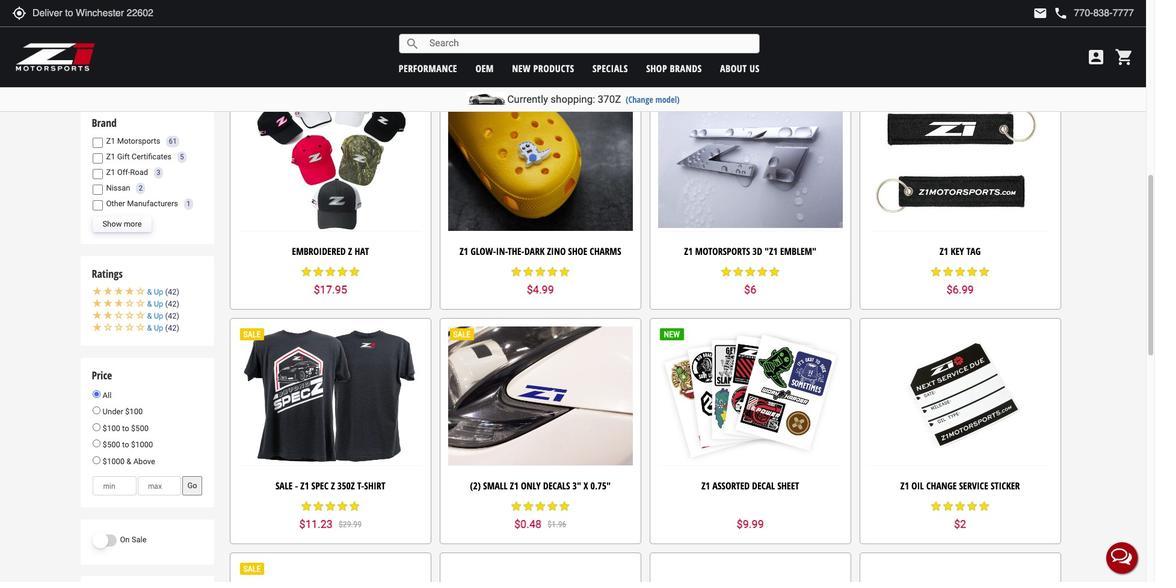 Task type: vqa. For each thing, say whether or not it's contained in the screenshot.
$6.99
yes



Task type: describe. For each thing, give the bounding box(es) containing it.
star star star star star $2
[[930, 501, 990, 530]]

products
[[533, 62, 574, 75]]

$9.99
[[737, 518, 764, 530]]

1 up from the top
[[154, 287, 163, 296]]

z1 key tag
[[940, 245, 981, 258]]

embroidered z hat
[[292, 245, 369, 258]]

star star star star star $11.23 $29.99
[[299, 500, 362, 530]]

road
[[130, 168, 148, 177]]

4 up from the top
[[154, 323, 163, 332]]

performance link
[[399, 62, 457, 75]]

1 42 from the top
[[168, 287, 177, 296]]

$6.99
[[947, 283, 974, 296]]

shopping:
[[551, 93, 595, 105]]

$6
[[744, 283, 756, 296]]

shop brands link
[[646, 62, 702, 75]]

sale
[[276, 479, 293, 492]]

z1 gift certificates
[[106, 152, 171, 161]]

the-
[[508, 245, 524, 258]]

shopping_cart
[[1115, 48, 1134, 67]]

0.75"
[[590, 479, 611, 492]]

ratings
[[92, 266, 123, 281]]

spec
[[311, 479, 328, 492]]

3"
[[572, 479, 581, 492]]

sticker
[[991, 479, 1020, 492]]

z1 for z1 motorsports 3d "z1 emblem"
[[684, 245, 693, 258]]

x
[[584, 479, 588, 492]]

about
[[720, 62, 747, 75]]

assorted
[[712, 479, 750, 492]]

0 vertical spatial $1000
[[131, 440, 153, 450]]

4 & up 42 from the top
[[147, 323, 177, 332]]

search
[[405, 36, 420, 51]]

price
[[92, 368, 112, 382]]

decal
[[752, 479, 775, 492]]

z1 for z1 key tag
[[940, 245, 948, 258]]

z1 for z1 oil change service sticker
[[900, 479, 909, 492]]

nissan
[[106, 184, 130, 193]]

star star star star $2
[[720, 32, 768, 61]]

mail link
[[1033, 6, 1048, 20]]

2
[[139, 184, 143, 193]]

z1 motorsports logo image
[[15, 42, 96, 72]]

shirt
[[364, 479, 385, 492]]

performance
[[104, 41, 158, 55]]

3
[[156, 169, 161, 177]]

shopping_cart link
[[1112, 48, 1134, 67]]

motorsports for z1 motorsports
[[117, 137, 160, 146]]

$0.48
[[514, 518, 542, 530]]

more
[[124, 220, 142, 229]]

change
[[926, 479, 957, 492]]

under
[[103, 407, 123, 416]]

"z1
[[765, 245, 778, 258]]

all
[[101, 391, 112, 400]]

$2 inside star star star star star $2
[[954, 518, 966, 530]]

us
[[750, 62, 760, 75]]

manufacturers
[[127, 199, 178, 208]]

show more
[[103, 220, 142, 229]]

shop
[[646, 62, 667, 75]]

under  $100
[[101, 407, 143, 416]]

z1 off-road
[[106, 168, 148, 177]]

charms
[[590, 245, 621, 258]]

370z
[[598, 93, 621, 105]]

model)
[[655, 94, 680, 105]]

$500 to $1000
[[101, 440, 153, 450]]

(change
[[626, 94, 653, 105]]

$11.23
[[299, 518, 333, 530]]

certificates
[[132, 152, 171, 161]]

4 42 from the top
[[168, 323, 177, 332]]

star star star star star $0.48 $1.96
[[510, 500, 570, 530]]

max number field
[[138, 477, 181, 496]]

show more button
[[93, 217, 151, 232]]

above
[[133, 457, 155, 466]]

currently shopping: 370z (change model)
[[507, 93, 680, 105]]

z1 performance
[[92, 41, 158, 55]]

3 42 from the top
[[168, 311, 177, 320]]

star star star star star $17.95
[[300, 266, 361, 296]]

about us
[[720, 62, 760, 75]]

t-
[[357, 479, 364, 492]]

in-
[[496, 245, 508, 258]]

z1 glow-in-the-dark zino shoe charms
[[460, 245, 621, 258]]

account_box
[[1086, 48, 1106, 67]]

motorsports for z1 motorsports 3d "z1 emblem"
[[695, 245, 750, 258]]

show
[[103, 220, 122, 229]]

$1000 & above
[[101, 457, 155, 466]]



Task type: locate. For each thing, give the bounding box(es) containing it.
brands
[[670, 62, 702, 75]]

2 up from the top
[[154, 299, 163, 308]]

1 horizontal spatial $500
[[131, 424, 149, 433]]

specials
[[593, 62, 628, 75]]

350z
[[337, 479, 355, 492]]

$1000
[[131, 440, 153, 450], [103, 457, 125, 466]]

star star star star star $6
[[720, 266, 780, 296]]

new
[[512, 62, 531, 75]]

to for $100
[[122, 424, 129, 433]]

star star star star star $5
[[510, 32, 570, 61]]

to
[[122, 424, 129, 433], [122, 440, 129, 450]]

emblem"
[[780, 245, 816, 258]]

off-
[[117, 168, 130, 177]]

motorsports left 3d
[[695, 245, 750, 258]]

1 horizontal spatial $2
[[954, 518, 966, 530]]

$100
[[125, 407, 143, 416], [103, 424, 120, 433]]

$2
[[744, 49, 756, 61], [954, 518, 966, 530]]

3 & up 42 from the top
[[147, 311, 177, 320]]

about us link
[[720, 62, 760, 75]]

0 vertical spatial to
[[122, 424, 129, 433]]

$1000 down the $500 to $1000
[[103, 457, 125, 466]]

1 vertical spatial $1000
[[103, 457, 125, 466]]

None checkbox
[[93, 138, 103, 148], [93, 169, 103, 179], [93, 185, 103, 195], [93, 200, 103, 211], [93, 138, 103, 148], [93, 169, 103, 179], [93, 185, 103, 195], [93, 200, 103, 211]]

0 vertical spatial $500
[[131, 424, 149, 433]]

0 horizontal spatial $500
[[103, 440, 120, 450]]

z1 motorsports
[[106, 137, 160, 146]]

z1 for z1 off-road
[[106, 168, 115, 177]]

2 to from the top
[[122, 440, 129, 450]]

0 vertical spatial z
[[348, 245, 352, 258]]

my_location
[[12, 6, 26, 20]]

1 vertical spatial z
[[331, 479, 335, 492]]

only
[[521, 479, 541, 492]]

1 vertical spatial $100
[[103, 424, 120, 433]]

(2) small z1 only decals 3" x 0.75"
[[470, 479, 611, 492]]

z1 for z1 glow-in-the-dark zino shoe charms
[[460, 245, 468, 258]]

None radio
[[93, 407, 101, 415]]

to up the $500 to $1000
[[122, 424, 129, 433]]

min number field
[[93, 477, 137, 496]]

account_box link
[[1083, 48, 1109, 67]]

z1 assorted decal sheet
[[701, 479, 799, 492]]

$500 up the $500 to $1000
[[131, 424, 149, 433]]

1 horizontal spatial $1000
[[131, 440, 153, 450]]

sale - z1 spec z 350z t-shirt
[[276, 479, 385, 492]]

&
[[147, 287, 152, 296], [147, 299, 152, 308], [147, 311, 152, 320], [147, 323, 152, 332], [127, 457, 131, 466]]

1 horizontal spatial motorsports
[[695, 245, 750, 258]]

other manufacturers
[[106, 199, 178, 208]]

Search search field
[[420, 34, 759, 53]]

shoe
[[568, 245, 587, 258]]

z1 motorsports 3d "z1 emblem"
[[684, 245, 816, 258]]

3d
[[752, 245, 762, 258]]

z1 for z1 assorted decal sheet
[[701, 479, 710, 492]]

$100 down under
[[103, 424, 120, 433]]

(change model) link
[[626, 94, 680, 105]]

to down the $100 to $500
[[122, 440, 129, 450]]

dark
[[524, 245, 545, 258]]

decals
[[543, 479, 570, 492]]

on sale
[[120, 536, 147, 545]]

sale
[[132, 536, 147, 545]]

0 horizontal spatial $100
[[103, 424, 120, 433]]

$17.95
[[314, 283, 347, 296]]

oem
[[476, 62, 494, 75]]

zino
[[547, 245, 566, 258]]

z right spec
[[331, 479, 335, 492]]

oil
[[911, 479, 924, 492]]

new products link
[[512, 62, 574, 75]]

motorsports
[[117, 137, 160, 146], [695, 245, 750, 258]]

tag
[[966, 245, 981, 258]]

0 horizontal spatial $1000
[[103, 457, 125, 466]]

$1000 up above
[[131, 440, 153, 450]]

mail phone
[[1033, 6, 1068, 20]]

3 up from the top
[[154, 311, 163, 320]]

1 & up 42 from the top
[[147, 287, 177, 296]]

0 vertical spatial $2
[[744, 49, 756, 61]]

1 horizontal spatial $100
[[125, 407, 143, 416]]

small
[[483, 479, 508, 492]]

motorsports up z1 gift certificates
[[117, 137, 160, 146]]

None checkbox
[[93, 154, 103, 164]]

$4.99
[[527, 283, 554, 296]]

$100 to $500
[[101, 424, 149, 433]]

0 horizontal spatial z
[[331, 479, 335, 492]]

1 vertical spatial motorsports
[[695, 245, 750, 258]]

z1 for z1 motorsports
[[106, 137, 115, 146]]

1 horizontal spatial z
[[348, 245, 352, 258]]

key
[[951, 245, 964, 258]]

hat
[[355, 245, 369, 258]]

z1 for z1 performance
[[92, 41, 101, 55]]

currently
[[507, 93, 548, 105]]

1 vertical spatial $2
[[954, 518, 966, 530]]

star star star star star $4.99
[[510, 266, 570, 296]]

embroidered
[[292, 245, 346, 258]]

0 vertical spatial motorsports
[[117, 137, 160, 146]]

phone
[[1054, 6, 1068, 20]]

-
[[295, 479, 298, 492]]

$2 inside star star star star $2
[[744, 49, 756, 61]]

go
[[187, 481, 197, 490]]

None radio
[[93, 390, 101, 398], [93, 423, 101, 431], [93, 440, 101, 448], [93, 456, 101, 464], [93, 390, 101, 398], [93, 423, 101, 431], [93, 440, 101, 448], [93, 456, 101, 464]]

phone link
[[1054, 6, 1134, 20]]

1 vertical spatial $500
[[103, 440, 120, 450]]

42
[[168, 287, 177, 296], [168, 299, 177, 308], [168, 311, 177, 320], [168, 323, 177, 332]]

$2 down z1 oil change service sticker
[[954, 518, 966, 530]]

z left the hat
[[348, 245, 352, 258]]

1 vertical spatial to
[[122, 440, 129, 450]]

2 & up 42 from the top
[[147, 299, 177, 308]]

1
[[187, 200, 191, 208]]

0 horizontal spatial motorsports
[[117, 137, 160, 146]]

0 vertical spatial $100
[[125, 407, 143, 416]]

$100 up the $100 to $500
[[125, 407, 143, 416]]

shop brands
[[646, 62, 702, 75]]

gift
[[117, 152, 130, 161]]

mail
[[1033, 6, 1048, 20]]

$1.96
[[548, 520, 566, 529]]

on
[[120, 536, 130, 545]]

$5
[[534, 49, 546, 61]]

oem link
[[476, 62, 494, 75]]

to for $500
[[122, 440, 129, 450]]

$29.99
[[339, 520, 362, 529]]

1 to from the top
[[122, 424, 129, 433]]

$500 down the $100 to $500
[[103, 440, 120, 450]]

2 42 from the top
[[168, 299, 177, 308]]

0 horizontal spatial $2
[[744, 49, 756, 61]]

z1 oil change service sticker
[[900, 479, 1020, 492]]

specials link
[[593, 62, 628, 75]]

other
[[106, 199, 125, 208]]

star star star star star $6.99
[[930, 266, 990, 296]]

z
[[348, 245, 352, 258], [331, 479, 335, 492]]

z1 for z1 gift certificates
[[106, 152, 115, 161]]

$2 up the us
[[744, 49, 756, 61]]



